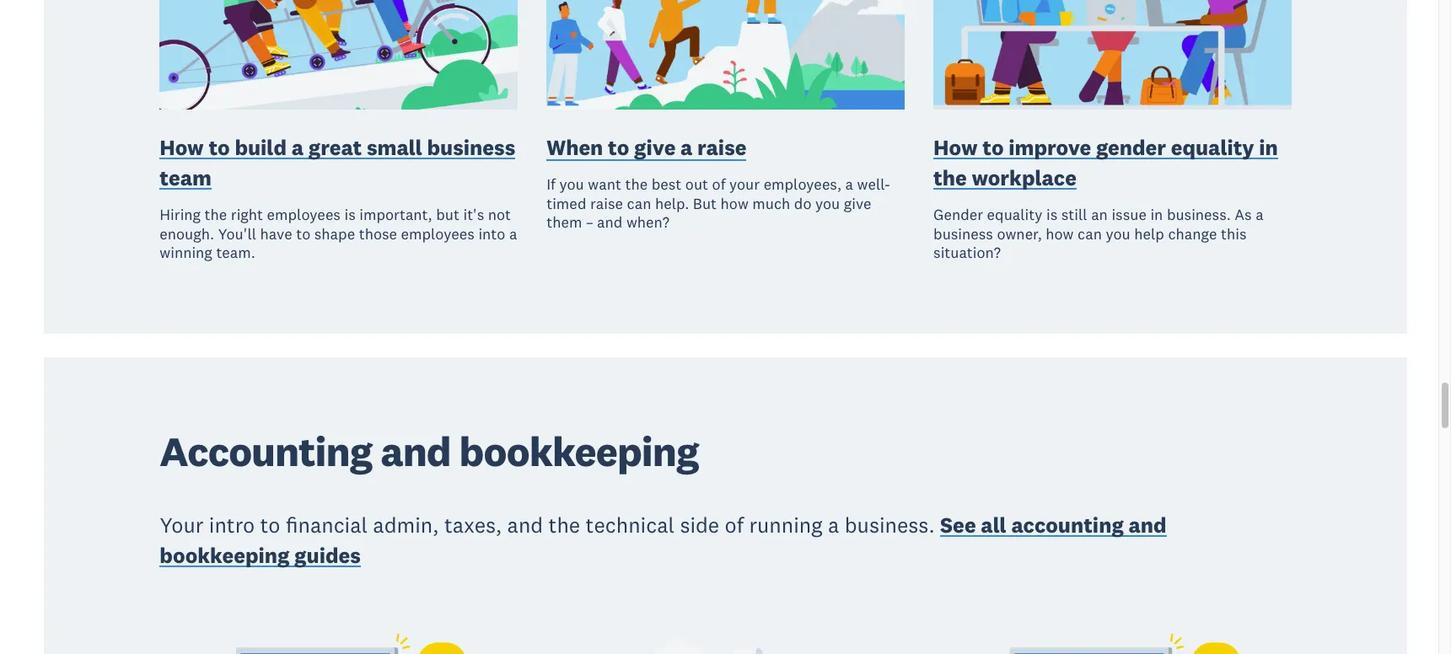 Task type: locate. For each thing, give the bounding box(es) containing it.
0 horizontal spatial how
[[721, 194, 749, 213]]

see all accounting and bookkeeping guides link
[[160, 512, 1167, 573]]

how right owner,
[[1046, 224, 1074, 243]]

equality
[[1171, 134, 1254, 161], [987, 205, 1043, 224]]

a inside hiring the right employees is important, but it's not enough. you'll have to shape those employees into a winning team.
[[509, 224, 517, 243]]

1 vertical spatial business
[[934, 224, 993, 243]]

intro
[[209, 512, 255, 539]]

and
[[597, 213, 623, 232], [381, 426, 451, 477], [507, 512, 543, 539], [1129, 512, 1167, 539]]

to up want
[[608, 134, 629, 161]]

1 how from the left
[[160, 134, 204, 161]]

is inside 'gender equality is still an issue in business. as a business owner, how can you help change this situation?'
[[1046, 205, 1058, 224]]

equality up as
[[1171, 134, 1254, 161]]

in
[[1259, 134, 1278, 161], [1151, 205, 1163, 224]]

1 horizontal spatial in
[[1259, 134, 1278, 161]]

give right do
[[844, 194, 871, 213]]

2 is from the left
[[1046, 205, 1058, 224]]

and right accounting
[[1129, 512, 1167, 539]]

a right as
[[1256, 205, 1264, 224]]

0 vertical spatial business.
[[1167, 205, 1231, 224]]

employees
[[267, 205, 341, 224], [401, 224, 475, 243]]

1 horizontal spatial business.
[[1167, 205, 1231, 224]]

1 vertical spatial give
[[844, 194, 871, 213]]

can left the help.
[[627, 194, 651, 213]]

how to build a great small business team link
[[160, 133, 518, 195]]

accounting and bookkeeping
[[160, 426, 699, 477]]

right
[[231, 205, 263, 224]]

those
[[359, 224, 397, 243]]

to for improve
[[983, 134, 1004, 161]]

0 vertical spatial of
[[712, 174, 726, 194]]

1 horizontal spatial give
[[844, 194, 871, 213]]

bookkeeping up your intro to financial admin, taxes, and the technical side of running a business.
[[459, 426, 699, 477]]

1 horizontal spatial how
[[934, 134, 978, 161]]

1 horizontal spatial raise
[[697, 134, 747, 161]]

and up admin,
[[381, 426, 451, 477]]

important,
[[359, 205, 432, 224]]

the
[[934, 164, 967, 191], [625, 174, 648, 194], [205, 205, 227, 224], [549, 512, 580, 539]]

raise up your on the right top
[[697, 134, 747, 161]]

as
[[1235, 205, 1252, 224]]

a
[[291, 134, 304, 161], [681, 134, 693, 161], [845, 174, 853, 194], [1256, 205, 1264, 224], [509, 224, 517, 243], [828, 512, 839, 539]]

issue
[[1112, 205, 1147, 224]]

how up gender in the top of the page
[[934, 134, 978, 161]]

when to give a raise link
[[547, 133, 747, 165]]

the left right
[[205, 205, 227, 224]]

accounting
[[160, 426, 372, 477]]

equality inside how to improve gender equality in the workplace
[[1171, 134, 1254, 161]]

admin,
[[373, 512, 439, 539]]

how
[[160, 134, 204, 161], [934, 134, 978, 161]]

owner,
[[997, 224, 1042, 243]]

1 horizontal spatial business
[[934, 224, 993, 243]]

a right build
[[291, 134, 304, 161]]

business left owner,
[[934, 224, 993, 243]]

–
[[586, 213, 593, 232]]

the up gender in the top of the page
[[934, 164, 967, 191]]

the inside how to improve gender equality in the workplace
[[934, 164, 967, 191]]

1 horizontal spatial can
[[1078, 224, 1102, 243]]

situation?
[[934, 243, 1001, 262]]

in inside 'gender equality is still an issue in business. as a business owner, how can you help change this situation?'
[[1151, 205, 1163, 224]]

can for improve
[[1078, 224, 1102, 243]]

how up the team
[[160, 134, 204, 161]]

0 horizontal spatial bookkeeping
[[160, 542, 290, 569]]

can inside if you want the best out of your employees, a well- timed raise can help. but how much do you give them – and when?
[[627, 194, 651, 213]]

equality down workplace
[[987, 205, 1043, 224]]

0 vertical spatial equality
[[1171, 134, 1254, 161]]

a up out
[[681, 134, 693, 161]]

1 vertical spatial equality
[[987, 205, 1043, 224]]

in inside how to improve gender equality in the workplace
[[1259, 134, 1278, 161]]

0 horizontal spatial employees
[[267, 205, 341, 224]]

and right –
[[597, 213, 623, 232]]

business. inside 'gender equality is still an issue in business. as a business owner, how can you help change this situation?'
[[1167, 205, 1231, 224]]

raise right timed
[[590, 194, 623, 213]]

business.
[[1167, 205, 1231, 224], [845, 512, 935, 539]]

how right but at the top of page
[[721, 194, 749, 213]]

to left build
[[209, 134, 230, 161]]

0 vertical spatial business
[[427, 134, 515, 161]]

accounting
[[1011, 512, 1124, 539]]

to inside how to build a great small business team
[[209, 134, 230, 161]]

0 horizontal spatial equality
[[987, 205, 1043, 224]]

raise
[[697, 134, 747, 161], [590, 194, 623, 213]]

how inside how to improve gender equality in the workplace
[[934, 134, 978, 161]]

is left still
[[1046, 205, 1058, 224]]

when?
[[626, 213, 669, 232]]

a inside if you want the best out of your employees, a well- timed raise can help. but how much do you give them – and when?
[[845, 174, 853, 194]]

bookkeeping down intro
[[160, 542, 290, 569]]

0 vertical spatial in
[[1259, 134, 1278, 161]]

of right out
[[712, 174, 726, 194]]

team.
[[216, 243, 255, 262]]

all
[[981, 512, 1007, 539]]

the inside hiring the right employees is important, but it's not enough. you'll have to shape those employees into a winning team.
[[205, 205, 227, 224]]

2 how from the left
[[934, 134, 978, 161]]

1 vertical spatial how
[[1046, 224, 1074, 243]]

well-
[[857, 174, 890, 194]]

1 horizontal spatial bookkeeping
[[459, 426, 699, 477]]

0 horizontal spatial can
[[627, 194, 651, 213]]

a inside 'gender equality is still an issue in business. as a business owner, how can you help change this situation?'
[[1256, 205, 1264, 224]]

0 vertical spatial bookkeeping
[[459, 426, 699, 477]]

how inside if you want the best out of your employees, a well- timed raise can help. but how much do you give them – and when?
[[721, 194, 749, 213]]

gender equality is still an issue in business. as a business owner, how can you help change this situation?
[[934, 205, 1264, 262]]

the left best
[[625, 174, 648, 194]]

1 horizontal spatial is
[[1046, 205, 1058, 224]]

business. left see
[[845, 512, 935, 539]]

1 vertical spatial in
[[1151, 205, 1163, 224]]

you right if
[[560, 174, 584, 194]]

to inside how to improve gender equality in the workplace
[[983, 134, 1004, 161]]

0 vertical spatial can
[[627, 194, 651, 213]]

you left help
[[1106, 224, 1131, 243]]

when to give a raise
[[547, 134, 747, 161]]

0 horizontal spatial how
[[160, 134, 204, 161]]

how to improve gender equality in the workplace link
[[934, 133, 1292, 195]]

can
[[627, 194, 651, 213], [1078, 224, 1102, 243]]

0 horizontal spatial business
[[427, 134, 515, 161]]

can inside 'gender equality is still an issue in business. as a business owner, how can you help change this situation?'
[[1078, 224, 1102, 243]]

0 horizontal spatial in
[[1151, 205, 1163, 224]]

to up workplace
[[983, 134, 1004, 161]]

1 vertical spatial can
[[1078, 224, 1102, 243]]

of right side
[[725, 512, 744, 539]]

see
[[940, 512, 976, 539]]

you right do
[[815, 194, 840, 213]]

give
[[634, 134, 676, 161], [844, 194, 871, 213]]

1 vertical spatial bookkeeping
[[160, 542, 290, 569]]

2 horizontal spatial you
[[1106, 224, 1131, 243]]

0 horizontal spatial give
[[634, 134, 676, 161]]

bookkeeping inside see all accounting and bookkeeping guides
[[160, 542, 290, 569]]

1 vertical spatial business.
[[845, 512, 935, 539]]

taxes,
[[444, 512, 502, 539]]

your
[[729, 174, 760, 194]]

to for give
[[608, 134, 629, 161]]

the inside if you want the best out of your employees, a well- timed raise can help. but how much do you give them – and when?
[[625, 174, 648, 194]]

0 vertical spatial how
[[721, 194, 749, 213]]

help
[[1134, 224, 1164, 243]]

how inside how to build a great small business team
[[160, 134, 204, 161]]

you
[[560, 174, 584, 194], [815, 194, 840, 213], [1106, 224, 1131, 243]]

a left well-
[[845, 174, 853, 194]]

enough.
[[160, 224, 214, 243]]

still
[[1061, 205, 1087, 224]]

1 horizontal spatial equality
[[1171, 134, 1254, 161]]

employees left into
[[401, 224, 475, 243]]

employees right right
[[267, 205, 341, 224]]

to right have
[[296, 224, 311, 243]]

can left issue
[[1078, 224, 1102, 243]]

0 horizontal spatial you
[[560, 174, 584, 194]]

0 vertical spatial give
[[634, 134, 676, 161]]

is left those
[[344, 205, 356, 224]]

can for give
[[627, 194, 651, 213]]

0 horizontal spatial is
[[344, 205, 356, 224]]

give inside if you want the best out of your employees, a well- timed raise can help. but how much do you give them – and when?
[[844, 194, 871, 213]]

you'll
[[218, 224, 256, 243]]

1 is from the left
[[344, 205, 356, 224]]

1 horizontal spatial how
[[1046, 224, 1074, 243]]

timed
[[547, 194, 586, 213]]

1 vertical spatial raise
[[590, 194, 623, 213]]

of
[[712, 174, 726, 194], [725, 512, 744, 539]]

a right into
[[509, 224, 517, 243]]

if you want the best out of your employees, a well- timed raise can help. but how much do you give them – and when?
[[547, 174, 890, 232]]

have
[[260, 224, 292, 243]]

business up it's
[[427, 134, 515, 161]]

is
[[344, 205, 356, 224], [1046, 205, 1058, 224]]

bookkeeping
[[459, 426, 699, 477], [160, 542, 290, 569]]

business
[[427, 134, 515, 161], [934, 224, 993, 243]]

you inside 'gender equality is still an issue in business. as a business owner, how can you help change this situation?'
[[1106, 224, 1131, 243]]

to
[[209, 134, 230, 161], [608, 134, 629, 161], [983, 134, 1004, 161], [296, 224, 311, 243], [260, 512, 280, 539]]

give up best
[[634, 134, 676, 161]]

0 horizontal spatial business.
[[845, 512, 935, 539]]

out
[[685, 174, 708, 194]]

business. left as
[[1167, 205, 1231, 224]]

how inside 'gender equality is still an issue in business. as a business owner, how can you help change this situation?'
[[1046, 224, 1074, 243]]

to inside hiring the right employees is important, but it's not enough. you'll have to shape those employees into a winning team.
[[296, 224, 311, 243]]

much
[[752, 194, 790, 213]]

employees,
[[764, 174, 842, 194]]

how
[[721, 194, 749, 213], [1046, 224, 1074, 243]]

0 horizontal spatial raise
[[590, 194, 623, 213]]

shape
[[314, 224, 355, 243]]

guides
[[294, 542, 361, 569]]



Task type: describe. For each thing, give the bounding box(es) containing it.
workplace
[[972, 164, 1077, 191]]

into
[[478, 224, 505, 243]]

0 vertical spatial raise
[[697, 134, 747, 161]]

if
[[547, 174, 556, 194]]

is inside hiring the right employees is important, but it's not enough. you'll have to shape those employees into a winning team.
[[344, 205, 356, 224]]

team
[[160, 164, 212, 191]]

this
[[1221, 224, 1247, 243]]

raise inside if you want the best out of your employees, a well- timed raise can help. but how much do you give them – and when?
[[590, 194, 623, 213]]

side
[[680, 512, 719, 539]]

them
[[547, 213, 582, 232]]

your intro to financial admin, taxes, and the technical side of running a business.
[[160, 512, 940, 539]]

great
[[308, 134, 362, 161]]

and inside see all accounting and bookkeeping guides
[[1129, 512, 1167, 539]]

best
[[652, 174, 682, 194]]

the left technical
[[549, 512, 580, 539]]

when
[[547, 134, 603, 161]]

a inside how to build a great small business team
[[291, 134, 304, 161]]

business inside 'gender equality is still an issue in business. as a business owner, how can you help change this situation?'
[[934, 224, 993, 243]]

hiring the right employees is important, but it's not enough. you'll have to shape those employees into a winning team.
[[160, 205, 517, 262]]

not
[[488, 205, 511, 224]]

but
[[693, 194, 717, 213]]

a inside when to give a raise link
[[681, 134, 693, 161]]

financial
[[286, 512, 368, 539]]

a right running
[[828, 512, 839, 539]]

it's
[[463, 205, 484, 224]]

winning
[[160, 243, 212, 262]]

improve
[[1009, 134, 1091, 161]]

1 horizontal spatial employees
[[401, 224, 475, 243]]

how to improve gender equality in the workplace
[[934, 134, 1278, 191]]

to for build
[[209, 134, 230, 161]]

your
[[160, 512, 204, 539]]

and inside if you want the best out of your employees, a well- timed raise can help. but how much do you give them – and when?
[[597, 213, 623, 232]]

how for team
[[160, 134, 204, 161]]

build
[[235, 134, 287, 161]]

small
[[367, 134, 422, 161]]

1 vertical spatial of
[[725, 512, 744, 539]]

change
[[1168, 224, 1217, 243]]

technical
[[586, 512, 675, 539]]

how for workplace
[[934, 134, 978, 161]]

of inside if you want the best out of your employees, a well- timed raise can help. but how much do you give them – and when?
[[712, 174, 726, 194]]

gender
[[934, 205, 983, 224]]

running
[[749, 512, 823, 539]]

to right intro
[[260, 512, 280, 539]]

and right taxes,
[[507, 512, 543, 539]]

how to build a great small business team
[[160, 134, 515, 191]]

business inside how to build a great small business team
[[427, 134, 515, 161]]

see all accounting and bookkeeping guides
[[160, 512, 1167, 569]]

but
[[436, 205, 459, 224]]

help.
[[655, 194, 689, 213]]

hiring
[[160, 205, 201, 224]]

do
[[794, 194, 812, 213]]

want
[[588, 174, 621, 194]]

1 horizontal spatial you
[[815, 194, 840, 213]]

an
[[1091, 205, 1108, 224]]

gender
[[1096, 134, 1166, 161]]

equality inside 'gender equality is still an issue in business. as a business owner, how can you help change this situation?'
[[987, 205, 1043, 224]]



Task type: vqa. For each thing, say whether or not it's contained in the screenshot.


